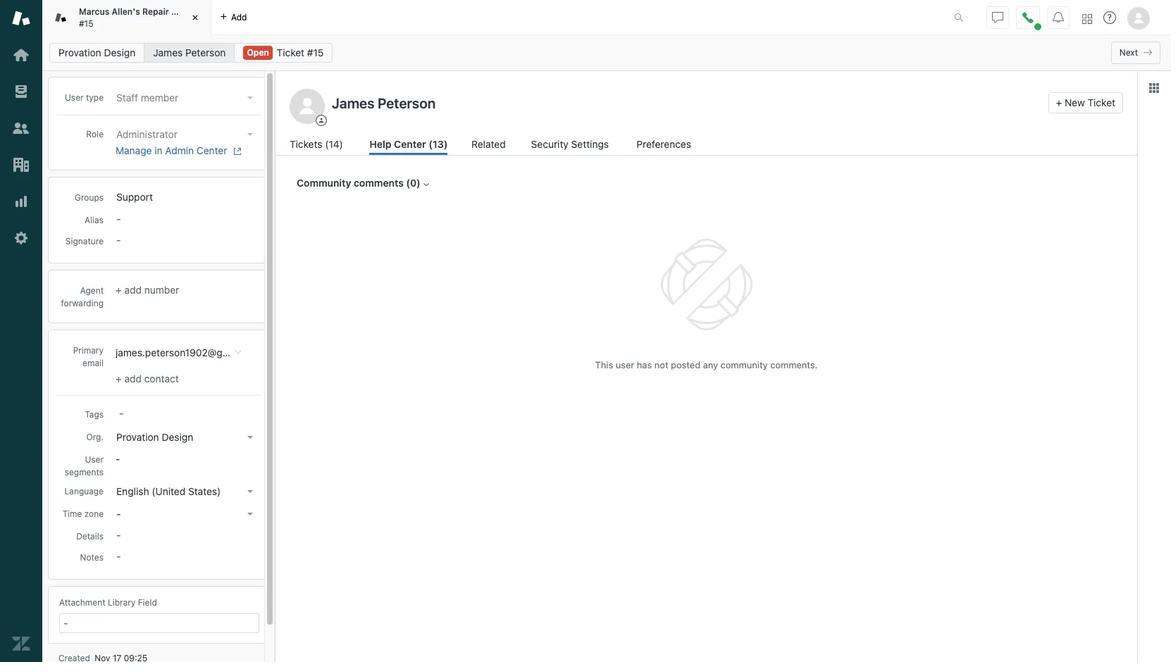 Task type: describe. For each thing, give the bounding box(es) containing it.
manage in admin center link
[[116, 144, 253, 157]]

notifications image
[[1053, 12, 1064, 23]]

in
[[155, 144, 163, 156]]

design inside provation design link
[[104, 47, 135, 58]]

manage in admin center
[[116, 144, 227, 156]]

comments
[[354, 177, 404, 189]]

- field
[[113, 406, 259, 421]]

primary
[[73, 345, 104, 356]]

next
[[1120, 47, 1138, 58]]

email
[[83, 358, 104, 369]]

allen's
[[112, 6, 140, 17]]

tabs tab list
[[42, 0, 939, 35]]

+ for + new ticket
[[1056, 97, 1062, 109]]

(14)
[[325, 138, 343, 150]]

user
[[616, 359, 634, 371]]

administrator button
[[112, 125, 259, 144]]

member
[[141, 92, 179, 104]]

provation design inside the secondary element
[[58, 47, 135, 58]]

apps image
[[1149, 82, 1160, 94]]

tab containing marcus allen's repair ticket
[[42, 0, 211, 35]]

forwarding
[[61, 298, 104, 309]]

support
[[116, 191, 153, 203]]

details
[[76, 531, 104, 542]]

+ new ticket
[[1056, 97, 1116, 109]]

language
[[64, 486, 104, 497]]

button displays agent's chat status as invisible. image
[[992, 12, 1004, 23]]

signature
[[65, 236, 104, 247]]

next button
[[1111, 42, 1161, 64]]

notes
[[80, 552, 104, 563]]

get started image
[[12, 46, 30, 64]]

administrator
[[116, 128, 178, 140]]

ticket #15
[[277, 47, 324, 58]]

+ add contact
[[116, 373, 179, 385]]

marcus allen's repair ticket #15
[[79, 6, 197, 29]]

0 vertical spatial -
[[116, 453, 120, 465]]

add for add contact
[[124, 373, 142, 385]]

user segments
[[65, 455, 104, 478]]

tags
[[85, 409, 104, 420]]

org.
[[86, 432, 104, 443]]

+ for + add number
[[116, 284, 122, 296]]

zendesk support image
[[12, 9, 30, 27]]

number
[[144, 284, 179, 296]]

security
[[531, 138, 569, 150]]

(13)
[[429, 138, 448, 150]]

staff member button
[[112, 88, 259, 108]]

ticket inside the secondary element
[[277, 47, 305, 58]]

admin image
[[12, 229, 30, 247]]

(united
[[152, 486, 185, 498]]

add for add number
[[124, 284, 142, 296]]

comments.
[[770, 359, 818, 371]]

center inside manage in admin center link
[[197, 144, 227, 156]]

preferences link
[[637, 137, 694, 155]]

related
[[471, 138, 506, 150]]

design inside "provation design" button
[[162, 431, 193, 443]]

organizations image
[[12, 156, 30, 174]]

attachment library field
[[59, 598, 157, 608]]

any
[[703, 359, 718, 371]]

time
[[62, 509, 82, 519]]

agent forwarding
[[61, 285, 104, 309]]

library
[[108, 598, 136, 608]]

help center (13)
[[370, 138, 448, 150]]

center inside 'help center (13)' link
[[394, 138, 426, 150]]

main element
[[0, 0, 42, 662]]

not
[[655, 359, 669, 371]]

arrow down image for staff member
[[247, 97, 253, 99]]

tickets
[[290, 138, 322, 150]]

+ for + add contact
[[116, 373, 122, 385]]

ticket inside "marcus allen's repair ticket #15"
[[171, 6, 197, 17]]

help center (13) link
[[370, 137, 448, 155]]

repair
[[142, 6, 169, 17]]

states)
[[188, 486, 221, 498]]

tickets (14) link
[[290, 137, 346, 155]]



Task type: vqa. For each thing, say whether or not it's contained in the screenshot.
Org. on the left bottom of the page
yes



Task type: locate. For each thing, give the bounding box(es) containing it.
+ left contact
[[116, 373, 122, 385]]

provation inside button
[[116, 431, 159, 443]]

customers image
[[12, 119, 30, 137]]

1 vertical spatial +
[[116, 284, 122, 296]]

arrow down image down - field
[[247, 436, 253, 439]]

arrow down image down open
[[247, 97, 253, 99]]

tickets (14)
[[290, 138, 343, 150]]

0 horizontal spatial design
[[104, 47, 135, 58]]

james peterson link
[[144, 43, 235, 63]]

zendesk image
[[12, 635, 30, 653]]

tab
[[42, 0, 211, 35]]

arrow down image inside "provation design" button
[[247, 436, 253, 439]]

security settings link
[[531, 137, 613, 155]]

+ left new
[[1056, 97, 1062, 109]]

preferences
[[637, 138, 691, 150]]

0 horizontal spatial #15
[[79, 18, 93, 29]]

#15 right open
[[307, 47, 324, 58]]

arrow down image
[[247, 513, 253, 516]]

time zone
[[62, 509, 104, 519]]

0 horizontal spatial user
[[65, 92, 84, 103]]

user up segments
[[85, 455, 104, 465]]

2 vertical spatial ticket
[[1088, 97, 1116, 109]]

1 vertical spatial -
[[116, 508, 121, 520]]

+ add number
[[116, 284, 179, 296]]

close image
[[188, 11, 202, 25]]

secondary element
[[42, 39, 1171, 67]]

design
[[104, 47, 135, 58], [162, 431, 193, 443]]

related link
[[471, 137, 507, 155]]

type
[[86, 92, 104, 103]]

arrow down image
[[247, 97, 253, 99], [247, 133, 253, 136], [247, 436, 253, 439], [247, 490, 253, 493]]

0 vertical spatial +
[[1056, 97, 1062, 109]]

0 vertical spatial provation
[[58, 47, 101, 58]]

0 vertical spatial user
[[65, 92, 84, 103]]

user type
[[65, 92, 104, 103]]

user for user type
[[65, 92, 84, 103]]

add left number
[[124, 284, 142, 296]]

english (united states)
[[116, 486, 221, 498]]

arrow down image inside staff member button
[[247, 97, 253, 99]]

0 horizontal spatial provation
[[58, 47, 101, 58]]

english
[[116, 486, 149, 498]]

zendesk products image
[[1082, 14, 1092, 24]]

arrow down image inside administrator button
[[247, 133, 253, 136]]

center
[[394, 138, 426, 150], [197, 144, 227, 156]]

1 vertical spatial #15
[[307, 47, 324, 58]]

zone
[[84, 509, 104, 519]]

this user has not posted any community comments.
[[595, 359, 818, 371]]

0 vertical spatial ticket
[[171, 6, 197, 17]]

1 horizontal spatial ticket
[[277, 47, 305, 58]]

1 vertical spatial provation design
[[116, 431, 193, 443]]

staff member
[[116, 92, 179, 104]]

1 horizontal spatial user
[[85, 455, 104, 465]]

2 vertical spatial +
[[116, 373, 122, 385]]

+
[[1056, 97, 1062, 109], [116, 284, 122, 296], [116, 373, 122, 385]]

ticket
[[171, 6, 197, 17], [277, 47, 305, 58], [1088, 97, 1116, 109]]

- right "zone"
[[116, 508, 121, 520]]

user for user segments
[[85, 455, 104, 465]]

1 arrow down image from the top
[[247, 97, 253, 99]]

- inside - "button"
[[116, 508, 121, 520]]

+ new ticket button
[[1048, 92, 1123, 113]]

this
[[595, 359, 613, 371]]

1 vertical spatial user
[[85, 455, 104, 465]]

+ right "agent"
[[116, 284, 122, 296]]

provation design button
[[112, 428, 259, 447]]

add button
[[211, 0, 255, 35]]

role
[[86, 129, 104, 140]]

4 arrow down image from the top
[[247, 490, 253, 493]]

provation design inside button
[[116, 431, 193, 443]]

- button
[[112, 505, 259, 524]]

arrow down image for provation design
[[247, 436, 253, 439]]

0 horizontal spatial center
[[197, 144, 227, 156]]

#15 inside "marcus allen's repair ticket #15"
[[79, 18, 93, 29]]

attachment
[[59, 598, 105, 608]]

posted
[[671, 359, 701, 371]]

1 horizontal spatial center
[[394, 138, 426, 150]]

has
[[637, 359, 652, 371]]

provation design down the marcus
[[58, 47, 135, 58]]

arrow down image for english (united states)
[[247, 490, 253, 493]]

center right the admin
[[197, 144, 227, 156]]

provation design link
[[49, 43, 145, 63]]

provation inside the secondary element
[[58, 47, 101, 58]]

None text field
[[328, 92, 1043, 113]]

(0)
[[406, 177, 421, 189]]

+ inside button
[[1056, 97, 1062, 109]]

segments
[[65, 467, 104, 478]]

arrow down image inside english (united states) button
[[247, 490, 253, 493]]

1 vertical spatial provation
[[116, 431, 159, 443]]

arrow down image up arrow down image
[[247, 490, 253, 493]]

#15 inside the secondary element
[[307, 47, 324, 58]]

1 vertical spatial add
[[124, 284, 142, 296]]

ticket right new
[[1088, 97, 1116, 109]]

ticket inside button
[[1088, 97, 1116, 109]]

provation design
[[58, 47, 135, 58], [116, 431, 193, 443]]

provation down the marcus
[[58, 47, 101, 58]]

field
[[138, 598, 157, 608]]

1 vertical spatial ticket
[[277, 47, 305, 58]]

add up open
[[231, 12, 247, 22]]

2 vertical spatial add
[[124, 373, 142, 385]]

settings
[[571, 138, 609, 150]]

1 horizontal spatial provation
[[116, 431, 159, 443]]

add left contact
[[124, 373, 142, 385]]

help
[[370, 138, 392, 150]]

james
[[153, 47, 183, 58]]

james.peterson1902@gmail.com
[[116, 347, 263, 359]]

#15
[[79, 18, 93, 29], [307, 47, 324, 58]]

1 horizontal spatial design
[[162, 431, 193, 443]]

add inside add "popup button"
[[231, 12, 247, 22]]

james peterson
[[153, 47, 226, 58]]

community
[[721, 359, 768, 371]]

community comments (0)
[[297, 177, 421, 189]]

2 arrow down image from the top
[[247, 133, 253, 136]]

reporting image
[[12, 192, 30, 211]]

- right user segments
[[116, 453, 120, 465]]

user
[[65, 92, 84, 103], [85, 455, 104, 465]]

center left (13)
[[394, 138, 426, 150]]

0 vertical spatial #15
[[79, 18, 93, 29]]

staff
[[116, 92, 138, 104]]

security settings
[[531, 138, 609, 150]]

2 horizontal spatial ticket
[[1088, 97, 1116, 109]]

views image
[[12, 82, 30, 101]]

agent
[[80, 285, 104, 296]]

manage
[[116, 144, 152, 156]]

provation
[[58, 47, 101, 58], [116, 431, 159, 443]]

provation right org.
[[116, 431, 159, 443]]

0 vertical spatial add
[[231, 12, 247, 22]]

groups
[[75, 192, 104, 203]]

#15 down the marcus
[[79, 18, 93, 29]]

1 vertical spatial design
[[162, 431, 193, 443]]

new
[[1065, 97, 1085, 109]]

ticket right repair
[[171, 6, 197, 17]]

primary email
[[73, 345, 104, 369]]

alias
[[85, 215, 104, 225]]

0 horizontal spatial ticket
[[171, 6, 197, 17]]

user inside user segments
[[85, 455, 104, 465]]

0 vertical spatial provation design
[[58, 47, 135, 58]]

add
[[231, 12, 247, 22], [124, 284, 142, 296], [124, 373, 142, 385]]

provation design down - field
[[116, 431, 193, 443]]

ticket right open
[[277, 47, 305, 58]]

community
[[297, 177, 351, 189]]

get help image
[[1104, 11, 1116, 24]]

-
[[116, 453, 120, 465], [116, 508, 121, 520]]

user left type
[[65, 92, 84, 103]]

contact
[[144, 373, 179, 385]]

arrow down image for administrator
[[247, 133, 253, 136]]

open
[[247, 47, 269, 58]]

english (united states) button
[[112, 482, 259, 502]]

0 vertical spatial design
[[104, 47, 135, 58]]

design down "marcus allen's repair ticket #15"
[[104, 47, 135, 58]]

admin
[[165, 144, 194, 156]]

3 arrow down image from the top
[[247, 436, 253, 439]]

arrow down image up manage in admin center link
[[247, 133, 253, 136]]

marcus
[[79, 6, 109, 17]]

1 horizontal spatial #15
[[307, 47, 324, 58]]

peterson
[[185, 47, 226, 58]]

design down - field
[[162, 431, 193, 443]]



